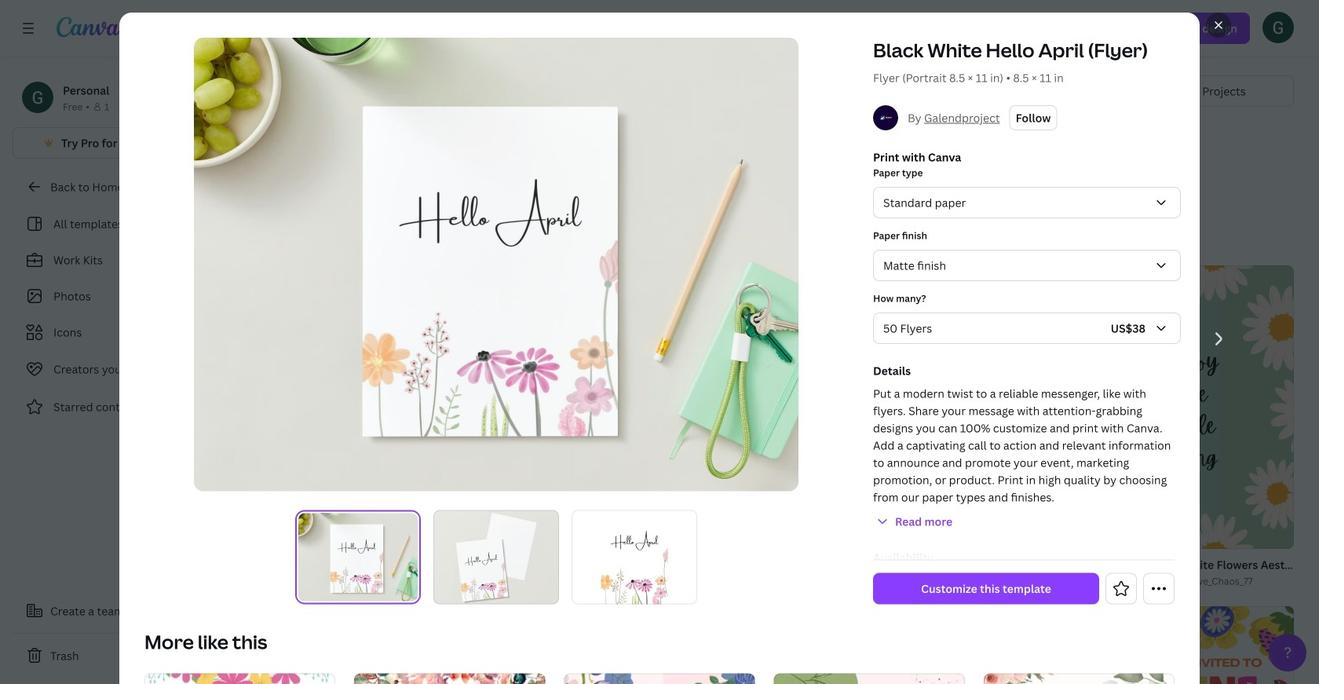 Task type: locate. For each thing, give the bounding box(es) containing it.
pink and blue illustrative welcome spring flyer image
[[564, 674, 755, 684]]

pink and green pastel watercolor floral elegant wedding invitation flyer image
[[984, 674, 1175, 684]]

red and white simple spring festival sale flyer image
[[354, 674, 545, 684]]

yellow watercolor wild flowers notes a4 document image
[[436, 266, 637, 549]]

green and white flowers aesthetic motivational quote poster image
[[1094, 266, 1294, 549]]

None button
[[873, 187, 1181, 218], [873, 250, 1181, 281], [873, 313, 1181, 344], [873, 187, 1181, 218], [873, 250, 1181, 281], [873, 313, 1181, 344]]

colorful modern bold flowers illustration spring picnic flyer image
[[1094, 607, 1294, 684]]

pink green floral my notes a4 document image
[[436, 607, 637, 684]]

white and green colorful spring festival flyer image
[[145, 674, 336, 684]]

top level navigation element
[[138, 13, 663, 44]]

0 horizontal spatial black white hello april (flyer) image
[[217, 266, 417, 549]]

None search field
[[700, 13, 1036, 44]]

black white hello april (flyer) image
[[217, 266, 417, 549], [601, 510, 668, 605]]

pink and green aesthetic thank you flyer image
[[774, 674, 965, 684]]

Templates button
[[1021, 79, 1155, 104]]

1 horizontal spatial black white hello april (flyer) image
[[601, 510, 668, 605]]

black and cream delicate hello quote poster image
[[217, 607, 417, 684]]



Task type: describe. For each thing, give the bounding box(es) containing it.
hello may (flyer) image
[[875, 266, 1075, 549]]

pretty pastel floral flower instagram frame image
[[655, 523, 856, 684]]

Projects button
[[1158, 79, 1291, 104]]

pink floral watercolor scripture instagram post image
[[655, 265, 856, 466]]



Task type: vqa. For each thing, say whether or not it's contained in the screenshot.
F45
no



